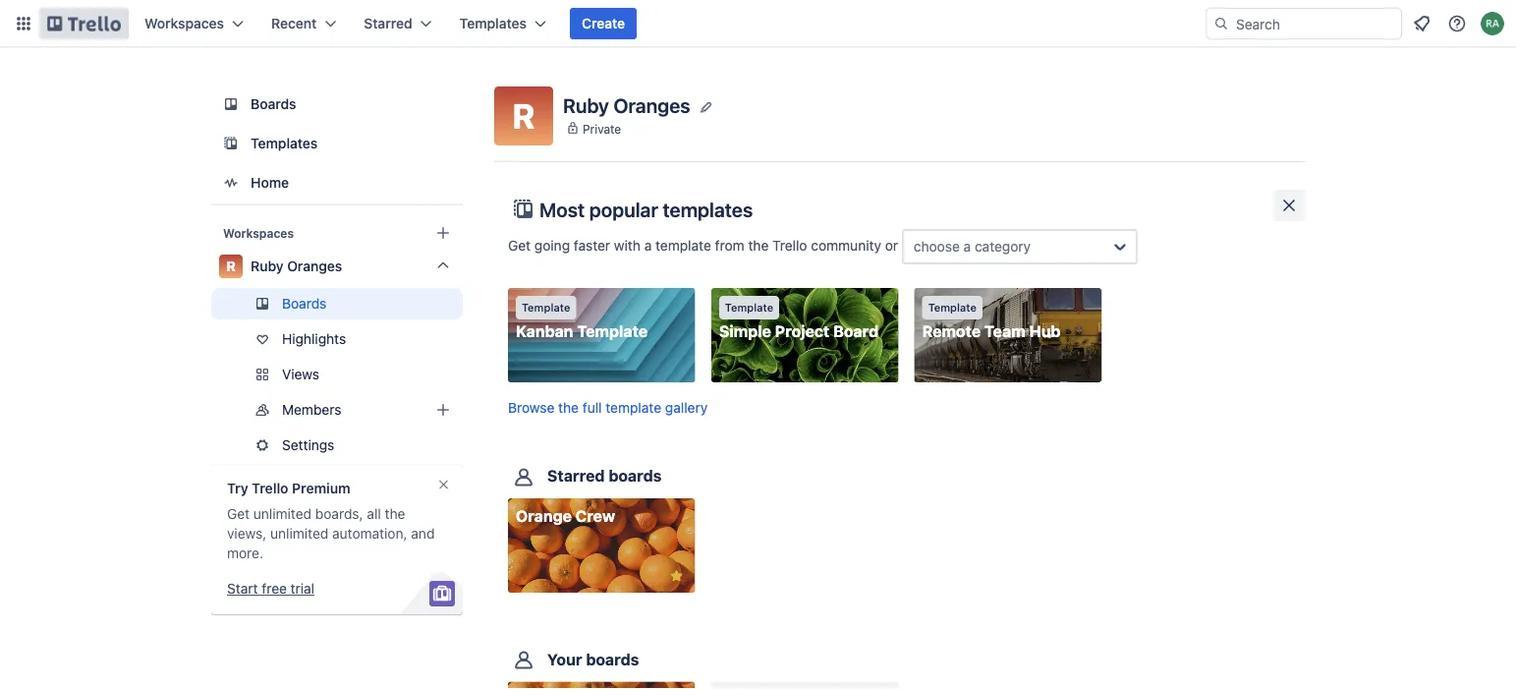 Task type: vqa. For each thing, say whether or not it's contained in the screenshot.
the left Ups
no



Task type: locate. For each thing, give the bounding box(es) containing it.
get
[[508, 237, 531, 253], [227, 506, 250, 522]]

most popular templates
[[540, 198, 753, 221]]

unlimited up views,
[[253, 506, 312, 522]]

1 vertical spatial template
[[606, 400, 662, 416]]

the
[[748, 237, 769, 253], [558, 400, 579, 416], [385, 506, 405, 522]]

1 vertical spatial workspaces
[[223, 226, 294, 240]]

recent
[[271, 15, 317, 31]]

settings
[[282, 437, 335, 453]]

boards up the highlights
[[282, 295, 327, 312]]

hub
[[1030, 322, 1061, 341]]

0 vertical spatial template
[[656, 237, 711, 253]]

browse the full template gallery link
[[508, 400, 708, 416]]

ruby
[[563, 94, 609, 117], [251, 258, 284, 274]]

back to home image
[[47, 8, 121, 39]]

boards link up templates link
[[211, 86, 463, 122]]

switch to… image
[[14, 14, 33, 33]]

a
[[645, 237, 652, 253], [964, 238, 971, 255]]

automation,
[[332, 525, 408, 542]]

project
[[775, 322, 830, 341]]

0 horizontal spatial r
[[226, 258, 236, 274]]

search image
[[1214, 16, 1230, 31]]

template right kanban
[[577, 322, 648, 341]]

community
[[811, 237, 882, 253]]

0 horizontal spatial ruby oranges
[[251, 258, 342, 274]]

template up kanban
[[522, 301, 570, 314]]

template for kanban
[[522, 301, 570, 314]]

trello left community in the right top of the page
[[773, 237, 808, 253]]

ruby oranges up the highlights
[[251, 258, 342, 274]]

boards right your
[[586, 650, 639, 668]]

templates inside templates link
[[251, 135, 318, 151]]

a right 'with'
[[645, 237, 652, 253]]

templates
[[460, 15, 527, 31], [251, 135, 318, 151]]

template inside template remote team hub
[[928, 301, 977, 314]]

0 vertical spatial r
[[513, 95, 535, 136]]

2 vertical spatial the
[[385, 506, 405, 522]]

starred
[[364, 15, 413, 31], [547, 467, 605, 485]]

r button
[[494, 86, 553, 145]]

create
[[582, 15, 625, 31]]

boards link
[[211, 86, 463, 122], [211, 288, 463, 319]]

r
[[513, 95, 535, 136], [226, 258, 236, 274]]

boards right board icon
[[251, 96, 296, 112]]

ruby oranges
[[563, 94, 691, 117], [251, 258, 342, 274]]

2 boards link from the top
[[211, 288, 463, 319]]

starred right recent dropdown button
[[364, 15, 413, 31]]

unlimited down boards,
[[270, 525, 329, 542]]

ruby oranges up "private"
[[563, 94, 691, 117]]

boards
[[251, 96, 296, 112], [282, 295, 327, 312]]

template kanban template
[[516, 301, 648, 341]]

add image
[[432, 398, 455, 422]]

0 horizontal spatial ruby
[[251, 258, 284, 274]]

0 vertical spatial ruby oranges
[[563, 94, 691, 117]]

starred up orange crew
[[547, 467, 605, 485]]

faster
[[574, 237, 611, 253]]

oranges
[[614, 94, 691, 117], [287, 258, 342, 274]]

the right all
[[385, 506, 405, 522]]

1 horizontal spatial ruby oranges
[[563, 94, 691, 117]]

r left "private"
[[513, 95, 535, 136]]

0 horizontal spatial the
[[385, 506, 405, 522]]

1 horizontal spatial the
[[558, 400, 579, 416]]

2 horizontal spatial the
[[748, 237, 769, 253]]

0 vertical spatial starred
[[364, 15, 413, 31]]

1 vertical spatial templates
[[251, 135, 318, 151]]

workspaces inside dropdown button
[[144, 15, 224, 31]]

template down 'templates'
[[656, 237, 711, 253]]

1 horizontal spatial a
[[964, 238, 971, 255]]

highlights link
[[211, 323, 463, 355]]

starred inside popup button
[[364, 15, 413, 31]]

0 vertical spatial ruby
[[563, 94, 609, 117]]

boards
[[609, 467, 662, 485], [586, 650, 639, 668]]

category
[[975, 238, 1031, 255]]

oranges up the highlights
[[287, 258, 342, 274]]

template up remote
[[928, 301, 977, 314]]

1 horizontal spatial oranges
[[614, 94, 691, 117]]

all
[[367, 506, 381, 522]]

0 vertical spatial the
[[748, 237, 769, 253]]

boards link up highlights link
[[211, 288, 463, 319]]

1 vertical spatial r
[[226, 258, 236, 274]]

template for remote
[[928, 301, 977, 314]]

template
[[522, 301, 570, 314], [725, 301, 774, 314], [928, 301, 977, 314], [577, 322, 648, 341]]

0 notifications image
[[1411, 12, 1434, 35]]

r inside button
[[513, 95, 535, 136]]

1 vertical spatial boards
[[586, 650, 639, 668]]

0 vertical spatial templates
[[460, 15, 527, 31]]

1 vertical spatial starred
[[547, 467, 605, 485]]

0 horizontal spatial trello
[[252, 480, 288, 496]]

1 horizontal spatial trello
[[773, 237, 808, 253]]

1 vertical spatial ruby
[[251, 258, 284, 274]]

a right choose
[[964, 238, 971, 255]]

1 vertical spatial trello
[[252, 480, 288, 496]]

workspaces up board icon
[[144, 15, 224, 31]]

ruby up "private"
[[563, 94, 609, 117]]

0 vertical spatial boards
[[609, 467, 662, 485]]

going
[[535, 237, 570, 253]]

create button
[[570, 8, 637, 39]]

popular
[[589, 198, 658, 221]]

template
[[656, 237, 711, 253], [606, 400, 662, 416]]

the left full
[[558, 400, 579, 416]]

unlimited
[[253, 506, 312, 522], [270, 525, 329, 542]]

0 vertical spatial boards link
[[211, 86, 463, 122]]

0 horizontal spatial starred
[[364, 15, 413, 31]]

1 horizontal spatial r
[[513, 95, 535, 136]]

the right from on the top left of page
[[748, 237, 769, 253]]

1 vertical spatial boards link
[[211, 288, 463, 319]]

get left going
[[508, 237, 531, 253]]

trello right try
[[252, 480, 288, 496]]

templates up 'home'
[[251, 135, 318, 151]]

1 vertical spatial get
[[227, 506, 250, 522]]

0 vertical spatial get
[[508, 237, 531, 253]]

templates link
[[211, 126, 463, 161]]

0 vertical spatial trello
[[773, 237, 808, 253]]

highlights
[[282, 331, 346, 347]]

ruby anderson (rubyanderson7) image
[[1481, 12, 1505, 35]]

home
[[251, 174, 289, 191]]

1 horizontal spatial templates
[[460, 15, 527, 31]]

template up simple
[[725, 301, 774, 314]]

starred button
[[352, 8, 444, 39]]

oranges up "private"
[[614, 94, 691, 117]]

template right full
[[606, 400, 662, 416]]

templates button
[[448, 8, 558, 39]]

1 horizontal spatial get
[[508, 237, 531, 253]]

ruby down 'home'
[[251, 258, 284, 274]]

0 horizontal spatial get
[[227, 506, 250, 522]]

full
[[583, 400, 602, 416]]

trello
[[773, 237, 808, 253], [252, 480, 288, 496]]

trial
[[291, 580, 315, 597]]

workspaces
[[144, 15, 224, 31], [223, 226, 294, 240]]

0 horizontal spatial templates
[[251, 135, 318, 151]]

1 vertical spatial ruby oranges
[[251, 258, 342, 274]]

template simple project board
[[719, 301, 879, 341]]

templates right starred popup button
[[460, 15, 527, 31]]

simple
[[719, 322, 772, 341]]

1 vertical spatial oranges
[[287, 258, 342, 274]]

primary element
[[0, 0, 1517, 47]]

0 horizontal spatial a
[[645, 237, 652, 253]]

board image
[[219, 92, 243, 116]]

more.
[[227, 545, 263, 561]]

crew
[[576, 507, 615, 526]]

the inside try trello premium get unlimited boards, all the views, unlimited automation, and more.
[[385, 506, 405, 522]]

0 vertical spatial oranges
[[614, 94, 691, 117]]

gallery
[[665, 400, 708, 416]]

boards up the crew
[[609, 467, 662, 485]]

get up views,
[[227, 506, 250, 522]]

workspaces down 'home'
[[223, 226, 294, 240]]

r down home image
[[226, 258, 236, 274]]

free
[[262, 580, 287, 597]]

template inside template simple project board
[[725, 301, 774, 314]]

0 vertical spatial workspaces
[[144, 15, 224, 31]]

1 vertical spatial boards
[[282, 295, 327, 312]]

1 horizontal spatial starred
[[547, 467, 605, 485]]

boards,
[[315, 506, 363, 522]]



Task type: describe. For each thing, give the bounding box(es) containing it.
trello inside try trello premium get unlimited boards, all the views, unlimited automation, and more.
[[252, 480, 288, 496]]

the for try trello premium get unlimited boards, all the views, unlimited automation, and more.
[[385, 506, 405, 522]]

try trello premium get unlimited boards, all the views, unlimited automation, and more.
[[227, 480, 435, 561]]

template remote team hub
[[923, 301, 1061, 341]]

from
[[715, 237, 745, 253]]

template board image
[[219, 132, 243, 155]]

members link
[[211, 394, 463, 426]]

and
[[411, 525, 435, 542]]

0 vertical spatial boards
[[251, 96, 296, 112]]

get inside try trello premium get unlimited boards, all the views, unlimited automation, and more.
[[227, 506, 250, 522]]

open information menu image
[[1448, 14, 1468, 33]]

templates inside templates dropdown button
[[460, 15, 527, 31]]

orange
[[516, 507, 572, 526]]

starred boards
[[547, 467, 662, 485]]

views,
[[227, 525, 267, 542]]

Search field
[[1230, 9, 1402, 38]]

home link
[[211, 165, 463, 201]]

boards for your boards
[[586, 650, 639, 668]]

1 vertical spatial the
[[558, 400, 579, 416]]

choose a category
[[914, 238, 1031, 255]]

browse
[[508, 400, 555, 416]]

most
[[540, 198, 585, 221]]

workspaces button
[[133, 8, 256, 39]]

start free trial
[[227, 580, 315, 597]]

orange crew
[[516, 507, 615, 526]]

with
[[614, 237, 641, 253]]

orange crew link
[[508, 499, 696, 593]]

starred for starred
[[364, 15, 413, 31]]

home image
[[219, 171, 243, 195]]

1 horizontal spatial ruby
[[563, 94, 609, 117]]

your
[[547, 650, 582, 668]]

1 boards link from the top
[[211, 86, 463, 122]]

get going faster with a template from the trello community or
[[508, 237, 902, 253]]

views
[[282, 366, 320, 382]]

your boards
[[547, 650, 639, 668]]

views link
[[211, 359, 463, 390]]

template for simple
[[725, 301, 774, 314]]

boards for starred boards
[[609, 467, 662, 485]]

starred for starred boards
[[547, 467, 605, 485]]

board
[[834, 322, 879, 341]]

private
[[583, 122, 621, 135]]

recent button
[[260, 8, 348, 39]]

browse the full template gallery
[[508, 400, 708, 416]]

members
[[282, 402, 342, 418]]

settings link
[[211, 430, 463, 461]]

team
[[985, 322, 1026, 341]]

0 vertical spatial unlimited
[[253, 506, 312, 522]]

try
[[227, 480, 248, 496]]

0 horizontal spatial oranges
[[287, 258, 342, 274]]

1 vertical spatial unlimited
[[270, 525, 329, 542]]

choose
[[914, 238, 960, 255]]

remote
[[923, 322, 981, 341]]

kanban
[[516, 322, 574, 341]]

the for get going faster with a template from the trello community or
[[748, 237, 769, 253]]

or
[[885, 237, 898, 253]]

create a workspace image
[[432, 221, 455, 245]]

start
[[227, 580, 258, 597]]

click to unstar this board. it will be removed from your starred list. image
[[668, 567, 686, 585]]

premium
[[292, 480, 351, 496]]

templates
[[663, 198, 753, 221]]

start free trial button
[[227, 579, 315, 599]]



